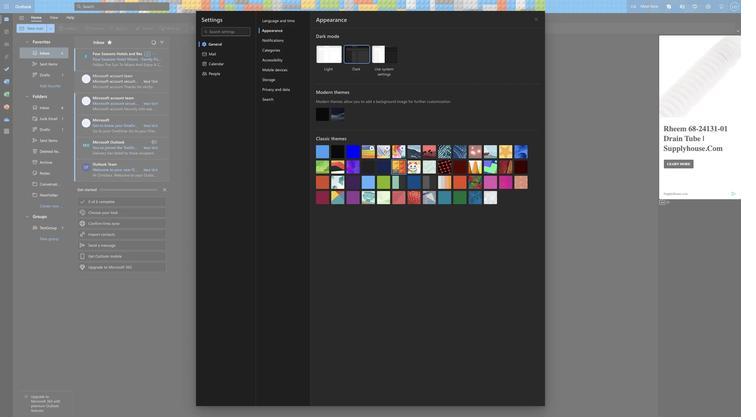 Task type: locate. For each thing, give the bounding box(es) containing it.
security up microsoft account security info was added
[[124, 79, 137, 84]]

365 inside message list no conversations selected list box
[[126, 265, 132, 270]]

1 vertical spatial microsoft account team
[[93, 95, 134, 100]]

testgroup up new group
[[40, 225, 57, 230]]

to inside "upgrade to microsoft 365 with premium outlook features"
[[46, 394, 49, 399]]

1 vertical spatial 4
[[61, 105, 63, 110]]

team up microsoft account security info was added
[[125, 95, 134, 100]]

get right 
[[88, 254, 94, 259]]

items up  deleted items
[[48, 138, 58, 143]]

2 vertical spatial themes
[[332, 135, 347, 141]]

upgrade right  at the left of the page
[[88, 265, 103, 270]]

0 vertical spatial 
[[32, 61, 38, 67]]

 drafts
[[32, 72, 50, 78], [32, 127, 50, 132]]

1 vertical spatial upgrade
[[31, 394, 45, 399]]

0 vertical spatial time
[[288, 18, 295, 23]]

 button left favorites
[[22, 37, 32, 47]]

ot
[[84, 165, 89, 170]]

appearance heading
[[316, 16, 347, 23]]

5 wed from the top
[[144, 168, 150, 172]]

outlook down send a message
[[95, 254, 109, 259]]

wed 10/4 for group
[[144, 145, 158, 150]]

1 vertical spatial ad
[[661, 200, 665, 204]]

2 drafts from the top
[[40, 127, 50, 132]]

 sent items up  "tree item"
[[32, 138, 58, 143]]

1 horizontal spatial upgrade
[[88, 265, 103, 270]]

mail
[[209, 51, 216, 57]]

 down 
[[32, 181, 38, 187]]

get for get started
[[78, 187, 84, 192]]

testgroup inside  testgroup
[[40, 225, 57, 230]]

get right microsoft image
[[93, 123, 99, 128]]

1 seasons from the top
[[102, 51, 116, 56]]

drafts inside favorites tree
[[40, 72, 50, 77]]

microsoft
[[93, 73, 109, 78], [93, 79, 109, 84], [93, 95, 109, 100], [93, 101, 109, 106], [93, 117, 109, 123], [93, 139, 109, 145], [109, 265, 125, 270], [31, 399, 46, 404]]

mobile
[[195, 123, 207, 128], [110, 254, 122, 259]]

inbox left the  on the top left of the page
[[93, 39, 105, 45]]

1 vertical spatial time
[[103, 221, 111, 226]]

1 horizontal spatial new
[[124, 167, 131, 172]]

people
[[209, 71, 221, 76]]

wed
[[144, 79, 150, 84], [144, 101, 150, 106], [144, 123, 150, 128], [144, 145, 150, 150], [144, 168, 150, 172]]

seasons down four seasons hotels and resorts
[[102, 57, 116, 62]]

tree inside application
[[20, 102, 75, 211]]

the
[[117, 145, 123, 150]]

1 horizontal spatial testgroup
[[124, 145, 141, 150]]

confirm time zone
[[88, 221, 120, 226]]

 left folders
[[25, 94, 29, 98]]

team for was
[[125, 95, 134, 100]]

upgrade up premium
[[31, 394, 45, 399]]

2 mt from the top
[[83, 98, 89, 103]]

1  from the top
[[32, 181, 38, 187]]

microsoft inside "upgrade to microsoft 365 with premium outlook features"
[[31, 399, 46, 404]]

accessibility
[[263, 57, 283, 63]]

1 mt from the top
[[83, 76, 89, 81]]

 up 
[[32, 105, 38, 110]]

10/4 for onedrive
[[151, 123, 158, 128]]

your right up
[[173, 123, 180, 128]]

info for verification
[[138, 79, 145, 84]]

4 wed from the top
[[144, 145, 150, 150]]

0 vertical spatial ad
[[146, 52, 149, 56]]

classic themes
[[316, 135, 347, 141]]

1  button from the top
[[22, 37, 32, 47]]

tab list containing home
[[27, 13, 79, 22]]

1 vertical spatial  button
[[22, 91, 32, 101]]

modern
[[316, 89, 333, 95], [316, 99, 330, 104]]

privacy and data button
[[259, 85, 311, 94]]

0 vertical spatial testgroup
[[124, 145, 141, 150]]

-
[[139, 57, 141, 62]]

0 vertical spatial info
[[138, 79, 145, 84]]

light
[[325, 66, 333, 71]]

0 vertical spatial items
[[48, 61, 58, 66]]

outlook up the the in the left of the page
[[110, 139, 125, 145]]

 tree item
[[20, 69, 69, 80], [20, 124, 69, 135]]

group down how
[[142, 145, 153, 150]]

get for get outlook mobile
[[88, 254, 94, 259]]

2  from the top
[[32, 127, 38, 132]]

further
[[415, 99, 426, 104]]

outlook team image
[[82, 163, 91, 172]]

 tree item down junk
[[20, 124, 69, 135]]

language and time button
[[259, 16, 311, 26]]

0 horizontal spatial mobile
[[110, 254, 122, 259]]

 inside tree
[[32, 127, 38, 132]]

testgroup
[[124, 145, 141, 150], [40, 225, 57, 230]]

contacts
[[101, 232, 115, 237]]

four right f
[[93, 51, 101, 56]]

0 vertical spatial inbox
[[93, 39, 105, 45]]

1 vertical spatial sent
[[40, 138, 47, 143]]

outlook inside "upgrade to microsoft 365 with premium outlook features"
[[46, 404, 59, 408]]

ad up family
[[146, 52, 149, 56]]


[[25, 39, 29, 44], [25, 94, 29, 98], [25, 214, 29, 219]]

history
[[63, 181, 75, 187]]

 tree item up newfolder
[[20, 179, 75, 189]]

 drafts for 
[[32, 72, 50, 78]]

to
[[361, 99, 365, 104], [100, 123, 104, 128], [153, 123, 157, 128], [110, 167, 114, 172], [104, 265, 108, 270], [46, 394, 49, 399]]

2 seasons from the top
[[102, 57, 116, 62]]

2 modern from the top
[[316, 99, 330, 104]]

data
[[283, 87, 290, 92]]

message list no conversations selected list box
[[74, 49, 207, 417]]

1 vertical spatial themes
[[331, 99, 343, 104]]

 inbox up junk
[[32, 105, 49, 110]]

premium features image
[[24, 395, 28, 399]]

home
[[31, 15, 42, 20]]

2  from the top
[[25, 94, 29, 98]]

0 horizontal spatial testgroup
[[40, 225, 57, 230]]

get for get to know your onedrive – how to back up your pc and mobile
[[93, 123, 99, 128]]

 inside  tree item
[[32, 225, 38, 230]]

settings tab list
[[196, 11, 256, 406]]

2  button from the top
[[22, 91, 32, 101]]


[[80, 199, 85, 204]]

junk
[[40, 116, 47, 121]]

4 down favorites tree item
[[61, 50, 63, 56]]

1 vertical spatial info
[[140, 101, 147, 106]]

info left verification
[[138, 79, 145, 84]]

2 vertical spatial  button
[[22, 211, 32, 221]]

4 up the  tree item
[[61, 105, 63, 110]]

joined
[[105, 145, 116, 150]]

1 vertical spatial  drafts
[[32, 127, 50, 132]]

wed for group
[[144, 145, 150, 150]]

0 vertical spatial modern
[[316, 89, 333, 95]]

0 horizontal spatial dark
[[316, 33, 326, 39]]

1 vertical spatial testgroup
[[40, 225, 57, 230]]

0 vertical spatial mt
[[83, 76, 89, 81]]

microsoft account team up microsoft account security info verification
[[93, 73, 133, 78]]

0 vertical spatial appearance
[[316, 16, 347, 23]]

 down groups
[[32, 225, 38, 230]]

newfolder
[[40, 192, 58, 197]]

 inbox inside favorites tree
[[32, 50, 50, 56]]

0 horizontal spatial group
[[49, 236, 59, 241]]

3  from the top
[[25, 214, 29, 219]]

0 horizontal spatial a
[[98, 243, 100, 248]]

classic
[[316, 135, 330, 141]]

2 microsoft account team from the top
[[93, 95, 134, 100]]

5 wed 10/4 from the top
[[144, 168, 158, 172]]

1  drafts from the top
[[32, 72, 50, 78]]

0 vertical spatial 365
[[126, 265, 132, 270]]

items
[[48, 61, 58, 66], [48, 138, 58, 143], [54, 149, 63, 154]]

1  inbox from the top
[[32, 50, 50, 56]]

appearance up notifications
[[262, 28, 283, 33]]

0 horizontal spatial 
[[32, 225, 38, 230]]


[[19, 15, 24, 21]]

security left was
[[125, 101, 139, 106]]

1 vertical spatial  tree item
[[20, 124, 69, 135]]

1 inside  tree item
[[62, 225, 63, 230]]

tree containing 
[[20, 102, 75, 211]]

1 vertical spatial team
[[125, 95, 134, 100]]

2 vertical spatial 
[[25, 214, 29, 219]]

2 vertical spatial get
[[88, 254, 94, 259]]

time
[[288, 18, 295, 23], [103, 221, 111, 226]]

1  sent items from the top
[[32, 61, 58, 67]]

a right send
[[98, 243, 100, 248]]

application
[[0, 0, 742, 417]]

four seasons hotel miami - family friendly hotel
[[93, 57, 178, 62]]

0 vertical spatial  sent items
[[32, 61, 58, 67]]

back
[[158, 123, 166, 128]]

to for welcome to your new outlook.com account
[[110, 167, 114, 172]]

1 select a conversation checkbox from the top
[[82, 75, 93, 83]]

mt inside microsoft account team image
[[83, 98, 89, 103]]

1 vertical spatial four
[[93, 57, 101, 62]]

2 wed 10/4 from the top
[[144, 101, 158, 106]]

upgrade for upgrade to microsoft 365
[[88, 265, 103, 270]]

1 horizontal spatial dark
[[353, 66, 361, 71]]


[[152, 40, 156, 45]]

set your advertising preferences image
[[667, 200, 671, 204]]

4 wed 10/4 from the top
[[144, 145, 158, 150]]

1 vertical spatial dark
[[353, 66, 361, 71]]

1 vertical spatial 
[[25, 94, 29, 98]]

new left outlook.com
[[124, 167, 131, 172]]

tab list
[[27, 13, 79, 22]]

 button left groups
[[22, 211, 32, 221]]

10/4 for verification
[[151, 79, 158, 84]]

2  tree item from the top
[[20, 135, 69, 146]]

themes for dark mode
[[331, 99, 343, 104]]

seasons for hotels
[[102, 51, 116, 56]]

application containing settings
[[0, 0, 742, 417]]

1 four from the top
[[93, 51, 101, 56]]

1  from the top
[[32, 72, 38, 78]]

 button for groups
[[22, 211, 32, 221]]

 for groups
[[25, 214, 29, 219]]

 inbox inside tree
[[32, 105, 49, 110]]

testgroup right the the in the left of the page
[[124, 145, 141, 150]]

0 vertical spatial themes
[[334, 89, 350, 95]]

get left started
[[78, 187, 84, 192]]

0 horizontal spatial hotel
[[117, 57, 126, 62]]


[[202, 41, 207, 47]]

 drafts up add
[[32, 72, 50, 78]]

1 horizontal spatial appearance
[[316, 16, 347, 23]]

read
[[248, 26, 255, 31]]

complete
[[99, 199, 115, 204]]

1 horizontal spatial hotel
[[169, 57, 178, 62]]

 tree item down favorites tree item
[[20, 58, 69, 69]]

mt
[[83, 76, 89, 81], [83, 98, 89, 103]]

 tree item
[[20, 179, 75, 189], [20, 189, 69, 200]]

four right four seasons hotels and resorts image
[[93, 57, 101, 62]]

0 vertical spatial  tree item
[[20, 58, 69, 69]]

choose
[[88, 210, 101, 215]]

time left zone
[[103, 221, 111, 226]]

your right know
[[115, 123, 123, 128]]

1 right email
[[62, 116, 63, 121]]

 tree item for 
[[20, 69, 69, 80]]

Select a conversation checkbox
[[82, 97, 93, 105]]

group right new
[[49, 236, 59, 241]]

0 horizontal spatial new
[[52, 203, 59, 208]]

inbox up  junk email
[[40, 105, 49, 110]]

1 microsoft account team from the top
[[93, 73, 133, 78]]

wed for was
[[144, 101, 150, 106]]

 inside groups tree item
[[25, 214, 29, 219]]

0 vertical spatial mobile
[[195, 123, 207, 128]]

0 vertical spatial upgrade
[[88, 265, 103, 270]]

365
[[126, 265, 132, 270], [47, 399, 53, 404]]

 tree item up add
[[20, 69, 69, 80]]

0 vertical spatial 
[[32, 181, 38, 187]]

and inside privacy and data button
[[275, 87, 282, 92]]

sent inside tree
[[40, 138, 47, 143]]

mt up microsoft account team image
[[83, 76, 89, 81]]

select a conversation checkbox containing mt
[[82, 75, 93, 83]]

microsoft account team up microsoft account security info was added
[[93, 95, 134, 100]]

 inside favorites tree
[[32, 72, 38, 78]]

modern for dark mode
[[316, 99, 330, 104]]

 tree item
[[20, 168, 69, 179]]

dark mode
[[316, 33, 340, 39]]

0 vertical spatial 
[[32, 72, 38, 78]]

1 wed 10/4 from the top
[[144, 79, 158, 84]]

and left data
[[275, 87, 282, 92]]

time inside message list no conversations selected list box
[[103, 221, 111, 226]]

new left folder
[[52, 203, 59, 208]]

0 horizontal spatial appearance
[[262, 28, 283, 33]]

1 horizontal spatial ad
[[661, 200, 665, 204]]

sent up  "tree item"
[[40, 138, 47, 143]]

 button
[[533, 15, 541, 24]]

and inside language and time button
[[280, 18, 287, 23]]

microsoft outlook image
[[82, 141, 91, 150]]

 left favorites
[[25, 39, 29, 44]]

pc
[[182, 123, 186, 128]]

4 inside favorites tree
[[61, 50, 63, 56]]

info left was
[[140, 101, 147, 106]]

search
[[263, 97, 274, 102]]

appearance up the mode in the top of the page
[[316, 16, 347, 23]]

hotel
[[117, 57, 126, 62], [169, 57, 178, 62]]

 left newfolder
[[32, 192, 38, 198]]

tab list inside application
[[27, 13, 79, 22]]

0 vertical spatial  tree item
[[20, 47, 69, 58]]

1 vertical spatial mt
[[83, 98, 89, 103]]

drafts up add favorite 'tree item'
[[40, 72, 50, 77]]

dialog containing settings
[[0, 0, 742, 417]]

2  from the top
[[32, 138, 38, 143]]

3  button from the top
[[22, 211, 32, 221]]

 inside folders "tree item"
[[25, 94, 29, 98]]

select a conversation checkbox up mt option
[[82, 75, 93, 83]]

0 vertical spatial four
[[93, 51, 101, 56]]

0 vertical spatial security
[[124, 79, 137, 84]]

2 4 from the top
[[61, 105, 63, 110]]

 deleted items
[[32, 148, 63, 154]]

 sent items down favorites tree item
[[32, 61, 58, 67]]

0 vertical spatial  drafts
[[32, 72, 50, 78]]

1 right  testgroup
[[62, 225, 63, 230]]

0 vertical spatial 4
[[61, 50, 63, 56]]

1 vertical spatial modern
[[316, 99, 330, 104]]

1 wed from the top
[[144, 79, 150, 84]]

 button inside folders "tree item"
[[22, 91, 32, 101]]

 tree item
[[20, 47, 69, 58], [20, 102, 69, 113]]

1  from the top
[[32, 50, 38, 56]]

0 vertical spatial dark
[[316, 33, 326, 39]]

add favorite tree item
[[20, 80, 69, 91]]

 tree item up junk
[[20, 102, 69, 113]]

 drafts inside favorites tree
[[32, 72, 50, 78]]

1  from the top
[[25, 39, 29, 44]]

to for upgrade to microsoft 365 with premium outlook features
[[46, 394, 49, 399]]

for
[[409, 99, 414, 104]]

seasons for hotel
[[102, 57, 116, 62]]

2 sent from the top
[[40, 138, 47, 143]]

2 1 from the top
[[62, 116, 63, 121]]

1
[[62, 72, 63, 77], [62, 116, 63, 121], [62, 127, 63, 132], [62, 225, 63, 230]]


[[163, 188, 167, 191]]

 down 
[[32, 127, 38, 132]]

and up appearance button
[[280, 18, 287, 23]]

1 vertical spatial 
[[32, 105, 38, 110]]

themes down modern themes
[[331, 99, 343, 104]]

team for verification
[[124, 73, 133, 78]]

 inbox for first  tree item
[[32, 50, 50, 56]]

2 vertical spatial items
[[54, 149, 63, 154]]

2  sent items from the top
[[32, 138, 58, 143]]

sent
[[40, 61, 47, 66], [40, 138, 47, 143]]

outlook right premium
[[46, 404, 59, 408]]

1 vertical spatial items
[[48, 138, 58, 143]]

10/4 for group
[[151, 145, 158, 150]]

wed for outlook.com
[[144, 168, 150, 172]]

favorites tree item
[[20, 37, 69, 47]]

1 modern from the top
[[316, 89, 333, 95]]

up
[[167, 123, 172, 128]]

 inside settings "tab list"
[[202, 71, 207, 76]]

get
[[93, 123, 99, 128], [78, 187, 84, 192], [88, 254, 94, 259]]

meet now
[[641, 4, 659, 9]]

 inside favorites tree item
[[25, 39, 29, 44]]

1 vertical spatial drafts
[[40, 127, 50, 132]]

 inbox for first  tree item from the bottom of the application containing settings
[[32, 105, 49, 110]]

3 wed from the top
[[144, 123, 150, 128]]

2 wed from the top
[[144, 101, 150, 106]]

 tree item
[[20, 58, 69, 69], [20, 135, 69, 146]]

 up 
[[32, 138, 38, 143]]

items for second "" tree item
[[48, 138, 58, 143]]

microsoft account security info was added
[[93, 101, 166, 106]]

 drafts down junk
[[32, 127, 50, 132]]

2  drafts from the top
[[32, 127, 50, 132]]

select a conversation checkbox containing ot
[[82, 163, 93, 172]]

365 for upgrade to microsoft 365
[[126, 265, 132, 270]]

3 1 from the top
[[62, 127, 63, 132]]

1  from the top
[[32, 61, 38, 67]]

4 1 from the top
[[62, 225, 63, 230]]

Select a conversation checkbox
[[82, 75, 93, 83], [82, 163, 93, 172]]

to right how
[[153, 123, 157, 128]]

1 vertical spatial security
[[125, 101, 139, 106]]

 inbox down favorites
[[32, 50, 50, 56]]

powerpoint image
[[4, 105, 9, 110]]

to left know
[[100, 123, 104, 128]]

1 vertical spatial a
[[98, 243, 100, 248]]

0 vertical spatial get
[[93, 123, 99, 128]]

 sent items inside favorites tree
[[32, 61, 58, 67]]

0 vertical spatial  button
[[22, 37, 32, 47]]

new inside message list no conversations selected list box
[[124, 167, 131, 172]]

2  tree item from the top
[[20, 189, 69, 200]]

group
[[142, 145, 153, 150], [49, 236, 59, 241]]

items right deleted
[[54, 149, 63, 154]]

items inside favorites tree
[[48, 61, 58, 66]]

0 vertical spatial new
[[124, 167, 131, 172]]

1 down the  tree item
[[62, 127, 63, 132]]

0 vertical spatial 
[[25, 39, 29, 44]]

1 vertical spatial get
[[78, 187, 84, 192]]


[[80, 221, 85, 226]]

mt down microsoft account team icon
[[83, 98, 89, 103]]

Select a conversation checkbox
[[82, 119, 93, 127]]

0 horizontal spatial 365
[[47, 399, 53, 404]]

0 vertical spatial microsoft account team
[[93, 73, 133, 78]]

group inside message list no conversations selected list box
[[142, 145, 153, 150]]

mobile up upgrade to microsoft 365 on the left bottom
[[110, 254, 122, 259]]

1 horizontal spatial time
[[288, 18, 295, 23]]

 down favorites
[[32, 61, 38, 67]]

1 drafts from the top
[[40, 72, 50, 77]]

 down favorites
[[32, 50, 38, 56]]

0 vertical spatial  tree item
[[20, 69, 69, 80]]

dialog
[[0, 0, 742, 417]]

1  tree item from the top
[[20, 58, 69, 69]]

time up appearance button
[[288, 18, 295, 23]]

modern down modern themes
[[316, 99, 330, 104]]

1 vertical spatial mobile
[[110, 254, 122, 259]]

1 horizontal spatial 365
[[126, 265, 132, 270]]

 tree item up create
[[20, 189, 69, 200]]

 drafts for 
[[32, 127, 50, 132]]

1 vertical spatial select a conversation checkbox
[[82, 163, 93, 172]]

mt inside microsoft account team icon
[[83, 76, 89, 81]]

more apps image
[[4, 129, 9, 134]]

0 vertical spatial 
[[202, 71, 207, 76]]

1 1 from the top
[[62, 72, 63, 77]]

hotel down four seasons hotels and resorts
[[117, 57, 126, 62]]

excel image
[[4, 92, 9, 97]]

items up 'favorite'
[[48, 61, 58, 66]]

outlook link
[[15, 0, 31, 13]]

1 hotel from the left
[[117, 57, 126, 62]]

to inside modern themes element
[[361, 99, 365, 104]]

outlook up "welcome"
[[93, 162, 107, 167]]

team
[[124, 73, 133, 78], [125, 95, 134, 100]]

mobile right the pc
[[195, 123, 207, 128]]

outlook up 
[[15, 4, 31, 9]]

 tree item
[[20, 222, 69, 233]]

1 horizontal spatial 
[[202, 71, 207, 76]]

1 inside the  tree item
[[62, 116, 63, 121]]

1 vertical spatial inbox
[[40, 50, 50, 56]]

1 vertical spatial  tree item
[[20, 102, 69, 113]]


[[152, 139, 157, 145]]

0 vertical spatial drafts
[[40, 72, 50, 77]]

document
[[0, 0, 742, 417]]

2 select a conversation checkbox from the top
[[82, 163, 93, 172]]

items inside  deleted items
[[54, 149, 63, 154]]

 button inside favorites tree item
[[22, 37, 32, 47]]

sent inside favorites tree
[[40, 61, 47, 66]]

2  inbox from the top
[[32, 105, 49, 110]]

1 horizontal spatial mobile
[[195, 123, 207, 128]]

1 vertical spatial appearance
[[262, 28, 283, 33]]

 archive
[[32, 159, 52, 165]]

1 up add favorite 'tree item'
[[62, 72, 63, 77]]

 button inside groups tree item
[[22, 211, 32, 221]]

storage
[[263, 77, 276, 82]]

seasons down the  on the top left of the page
[[102, 51, 116, 56]]

theme list box
[[316, 145, 540, 206]]

2 four from the top
[[93, 57, 101, 62]]

folders
[[33, 93, 47, 99]]

1 sent from the top
[[40, 61, 47, 66]]

 button
[[22, 37, 32, 47], [22, 91, 32, 101], [22, 211, 32, 221]]

tree
[[20, 102, 75, 211]]

you
[[354, 99, 360, 104]]

folder
[[60, 203, 70, 208]]

to down "get outlook mobile"
[[104, 265, 108, 270]]

select a conversation checkbox for welcome to your new outlook.com account
[[82, 163, 93, 172]]

upgrade inside "upgrade to microsoft 365 with premium outlook features"
[[31, 394, 45, 399]]

1 horizontal spatial group
[[142, 145, 153, 150]]

settings heading
[[202, 16, 223, 23]]

themes right classic
[[332, 135, 347, 141]]

0 vertical spatial team
[[124, 73, 133, 78]]

upgrade inside message list no conversations selected list box
[[88, 265, 103, 270]]

0 horizontal spatial upgrade
[[31, 394, 45, 399]]

microsoft account team image
[[82, 97, 91, 105]]

document containing settings
[[0, 0, 742, 417]]

hotel right friendly
[[169, 57, 178, 62]]

team up microsoft account security info verification
[[124, 73, 133, 78]]

2  from the top
[[32, 192, 38, 198]]

1 vertical spatial  sent items
[[32, 138, 58, 143]]

 for  newfolder
[[32, 192, 38, 198]]

 down  in the top left of the page
[[202, 71, 207, 76]]

1 vertical spatial new
[[52, 203, 59, 208]]

1 4 from the top
[[61, 50, 63, 56]]

groups
[[33, 213, 47, 219]]

2  tree item from the top
[[20, 124, 69, 135]]

system
[[382, 66, 394, 71]]

sent up add
[[40, 61, 47, 66]]

1 vertical spatial 
[[32, 192, 38, 198]]

to for get to know your onedrive – how to back up your pc and mobile
[[100, 123, 104, 128]]

0 vertical spatial  inbox
[[32, 50, 50, 56]]

modern down light
[[316, 89, 333, 95]]

inbox down favorites tree item
[[40, 50, 50, 56]]

2  tree item from the top
[[20, 102, 69, 113]]

a inside list box
[[98, 243, 100, 248]]

1 vertical spatial 365
[[47, 399, 53, 404]]

ad left the 'set your advertising preferences' icon
[[661, 200, 665, 204]]

themes for appearance
[[334, 89, 350, 95]]

modern themes element
[[316, 99, 540, 123]]

storage button
[[259, 75, 311, 85]]

3 wed 10/4 from the top
[[144, 123, 158, 128]]

1 horizontal spatial a
[[373, 99, 375, 104]]

 button
[[161, 185, 169, 194]]

 button
[[105, 38, 114, 47]]

1  tree item from the top
[[20, 69, 69, 80]]

365 inside "upgrade to microsoft 365 with premium outlook features"
[[47, 399, 53, 404]]

select a conversation checkbox down mo option
[[82, 163, 93, 172]]

four
[[93, 51, 101, 56], [93, 57, 101, 62]]

 tree item up deleted
[[20, 135, 69, 146]]

dark left use
[[353, 66, 361, 71]]

four for four seasons hotel miami - family friendly hotel
[[93, 57, 101, 62]]

0 vertical spatial sent
[[40, 61, 47, 66]]

0 vertical spatial 
[[32, 50, 38, 56]]

1 vertical spatial 
[[32, 138, 38, 143]]

 up add favorite 'tree item'
[[32, 72, 38, 78]]

get started
[[78, 187, 97, 192]]

4 inside tree
[[61, 105, 63, 110]]



Task type: describe. For each thing, give the bounding box(es) containing it.
microsoft account team for microsoft account security info was added
[[93, 95, 134, 100]]

help
[[67, 15, 74, 20]]

welcome
[[93, 167, 109, 172]]

mail image
[[4, 17, 9, 22]]

devices
[[275, 67, 288, 72]]

security for was
[[125, 101, 139, 106]]

items for  "tree item"
[[54, 149, 63, 154]]


[[80, 232, 85, 237]]

 tree item
[[20, 113, 69, 124]]

notifications button
[[259, 35, 311, 45]]

view button
[[46, 13, 62, 22]]

resorts
[[136, 51, 149, 56]]

info for was
[[140, 101, 147, 106]]

favorites tree
[[20, 34, 69, 91]]

view
[[50, 15, 58, 20]]

tags group
[[219, 23, 387, 34]]

miami
[[127, 57, 138, 62]]

left-rail-appbar navigation
[[1, 13, 12, 126]]

 for  conversation history
[[32, 181, 38, 187]]

microsoft image
[[82, 119, 91, 127]]

started
[[85, 187, 97, 192]]

microsoft account team image
[[82, 75, 91, 83]]

ad inside message list no conversations selected list box
[[146, 52, 149, 56]]

add favorite
[[40, 83, 61, 88]]

wed 10/4 for was
[[144, 101, 158, 106]]

new
[[40, 236, 47, 241]]

upgrade to microsoft 365 with premium outlook features
[[31, 394, 60, 413]]

 button
[[158, 38, 167, 46]]

word image
[[4, 79, 9, 85]]

items for second "" tree item from the bottom of the page
[[48, 61, 58, 66]]

zone
[[112, 221, 120, 226]]

mt for microsoft account security info verification
[[83, 76, 89, 81]]

modern for appearance
[[316, 89, 333, 95]]

dark for dark
[[353, 66, 361, 71]]

drafts for 
[[40, 72, 50, 77]]

upgrade for upgrade to microsoft 365 with premium outlook features
[[31, 394, 45, 399]]

 for 
[[202, 71, 207, 76]]

2 hotel from the left
[[169, 57, 178, 62]]

 inside favorites tree
[[32, 61, 38, 67]]

was
[[148, 101, 154, 106]]

mo
[[83, 142, 89, 148]]

 for favorites
[[25, 39, 29, 44]]

1  tree item from the top
[[20, 179, 75, 189]]

security for verification
[[124, 79, 137, 84]]

home button
[[27, 13, 46, 22]]

dark for dark mode
[[316, 33, 326, 39]]

language
[[263, 18, 279, 23]]

modern themes list box
[[316, 108, 540, 123]]

privacy
[[263, 87, 274, 92]]

 button for favorites
[[22, 37, 32, 47]]

onedrive
[[124, 123, 140, 128]]

m
[[84, 120, 88, 126]]

time inside button
[[288, 18, 295, 23]]

get outlook mobile
[[88, 254, 122, 259]]

conversation
[[40, 181, 62, 187]]

of
[[92, 199, 95, 204]]

get to know your onedrive – how to back up your pc and mobile
[[93, 123, 207, 128]]

 button for folders
[[22, 91, 32, 101]]

groups tree item
[[20, 211, 69, 222]]

settings
[[202, 16, 223, 23]]

 mark all as read
[[222, 26, 255, 31]]

your down team
[[115, 167, 123, 172]]


[[32, 159, 38, 165]]

Select a conversation checkbox
[[82, 141, 93, 150]]

accessibility button
[[259, 55, 311, 65]]


[[632, 4, 636, 9]]

choose your look
[[88, 210, 118, 215]]

four seasons hotels and resorts image
[[82, 52, 90, 61]]

outlook team
[[93, 162, 117, 167]]

you've
[[93, 145, 104, 150]]

–
[[141, 123, 143, 128]]

four for four seasons hotels and resorts
[[93, 51, 101, 56]]

group inside tree item
[[49, 236, 59, 241]]


[[32, 116, 38, 121]]

folders tree item
[[20, 91, 69, 102]]

wed for onedrive
[[144, 123, 150, 128]]

add
[[366, 99, 372, 104]]

notes
[[40, 170, 50, 176]]

create new folder tree item
[[20, 200, 70, 211]]

image
[[398, 99, 408, 104]]

inbox heading
[[86, 36, 114, 48]]

 tree item
[[20, 146, 69, 157]]

allow
[[344, 99, 353, 104]]

look
[[111, 210, 118, 215]]

new group
[[40, 236, 59, 241]]

welcome to your new outlook.com account
[[93, 167, 169, 172]]

background
[[376, 99, 396, 104]]

to do image
[[4, 67, 9, 72]]


[[159, 40, 165, 45]]

 notes
[[32, 170, 50, 176]]

categories
[[263, 47, 281, 53]]

 testgroup
[[32, 225, 57, 230]]

 inside favorites tree
[[32, 50, 38, 56]]

privacy and data
[[263, 87, 290, 92]]

notifications
[[263, 38, 284, 43]]

1 inside favorites tree
[[62, 72, 63, 77]]

team
[[108, 162, 117, 167]]

create
[[40, 203, 51, 208]]

inbox 
[[93, 39, 112, 45]]

four seasons hotels and resorts
[[93, 51, 149, 56]]

 sent items for second "" tree item
[[32, 138, 58, 143]]

select a conversation checkbox for microsoft account security info verification
[[82, 75, 93, 83]]

 for  testgroup
[[32, 225, 38, 230]]

appearance tab panel
[[311, 11, 546, 406]]

message list section
[[74, 35, 207, 417]]

files image
[[4, 54, 9, 60]]


[[202, 51, 207, 57]]

new group tree item
[[20, 233, 69, 244]]

2  from the top
[[32, 105, 38, 110]]

send a message
[[88, 243, 116, 248]]

to for upgrade to microsoft 365
[[104, 265, 108, 270]]

new inside tree item
[[52, 203, 59, 208]]

confirm
[[88, 221, 102, 226]]


[[32, 148, 38, 154]]

 inside tree
[[32, 138, 38, 143]]

as
[[243, 26, 247, 31]]

2 vertical spatial inbox
[[40, 105, 49, 110]]

wed 10/4 for onedrive
[[144, 123, 158, 128]]

search button
[[259, 94, 311, 104]]

10/4 for was
[[151, 101, 158, 106]]

settings
[[378, 71, 391, 77]]

0 of 6 complete
[[88, 199, 115, 204]]


[[535, 17, 539, 22]]

wed 10/4 for verification
[[144, 79, 158, 84]]

 newfolder
[[32, 192, 58, 198]]

a inside modern themes element
[[373, 99, 375, 104]]

appearance button
[[259, 26, 311, 35]]

inbox inside favorites tree
[[40, 50, 50, 56]]

outlook banner
[[0, 0, 742, 13]]

 for 
[[32, 72, 38, 78]]

drafts for 
[[40, 127, 50, 132]]

and right the pc
[[187, 123, 194, 128]]

wed 10/4 for outlook.com
[[144, 168, 158, 172]]

outlook inside banner
[[15, 4, 31, 9]]

 junk email
[[32, 116, 58, 121]]

move & delete group
[[17, 23, 185, 34]]

365 for upgrade to microsoft 365 with premium outlook features
[[47, 399, 53, 404]]

calendar image
[[4, 29, 9, 35]]

testgroup inside message list no conversations selected list box
[[124, 145, 141, 150]]

1  tree item from the top
[[20, 47, 69, 58]]

appearance inside tab panel
[[316, 16, 347, 23]]

onedrive image
[[4, 117, 9, 123]]

 tree item for 
[[20, 124, 69, 135]]

10/4 for outlook.com
[[151, 168, 158, 172]]

outlook.com
[[132, 167, 154, 172]]

Search settings search field
[[208, 29, 245, 34]]

your left the look
[[102, 210, 110, 215]]

4 for first  tree item
[[61, 50, 63, 56]]

 sent items for second "" tree item from the bottom of the page
[[32, 61, 58, 67]]


[[32, 170, 38, 176]]

4 for first  tree item from the bottom of the application containing settings
[[61, 105, 63, 110]]

 for 
[[32, 127, 38, 132]]

and up miami
[[129, 51, 135, 56]]

mt for microsoft account security info was added
[[83, 98, 89, 103]]

 for folders
[[25, 94, 29, 98]]

premium
[[31, 404, 45, 408]]

mode
[[328, 33, 340, 39]]

wed for verification
[[144, 79, 150, 84]]

appearance inside button
[[262, 28, 283, 33]]

favorite
[[48, 83, 61, 88]]

people image
[[4, 42, 9, 47]]

friendly
[[154, 57, 168, 62]]

verification
[[146, 79, 164, 84]]

import contacts
[[88, 232, 115, 237]]

mobile devices button
[[259, 65, 311, 75]]

inbox inside inbox 
[[93, 39, 105, 45]]

help button
[[62, 13, 78, 22]]

microsoft account team for microsoft account security info verification
[[93, 73, 133, 78]]

 tree item
[[20, 157, 69, 168]]

modern themes
[[316, 89, 350, 95]]

categories button
[[259, 45, 311, 55]]



Task type: vqa. For each thing, say whether or not it's contained in the screenshot.
0 of 6 complete
yes



